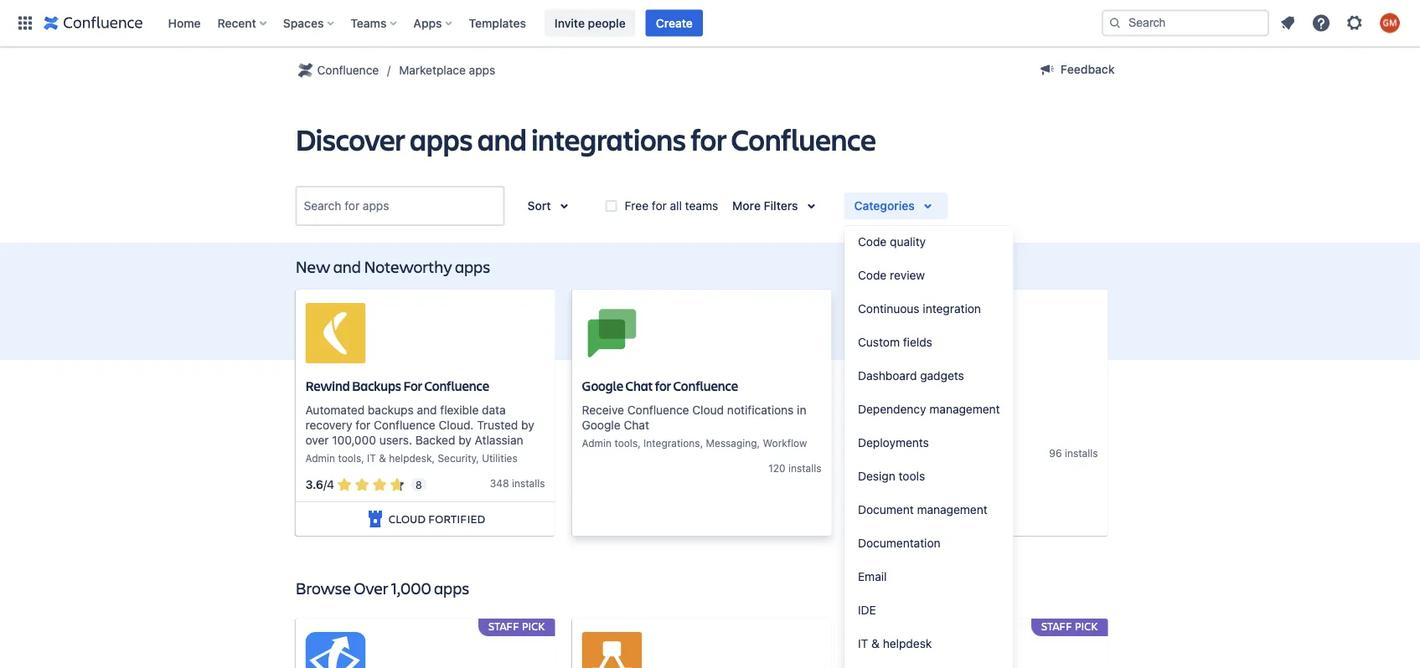 Task type: vqa. For each thing, say whether or not it's contained in the screenshot.
review in the right top of the page
yes



Task type: describe. For each thing, give the bounding box(es) containing it.
code for code quality
[[858, 235, 887, 249]]

staff for 'markdown, html, plantuml, latex, diagrams, open api, mermaid' image
[[1042, 620, 1073, 634]]

backed
[[416, 434, 456, 448]]

document
[[858, 503, 914, 517]]

0 horizontal spatial by
[[459, 434, 472, 448]]

utilities inside automated backups and flexible data recovery for confluence cloud. trusted by over 100,000 users. backed by atlassian admin tools , it & helpdesk , security , utilities
[[482, 453, 518, 465]]

ide
[[858, 604, 877, 618]]

search image
[[1109, 16, 1123, 30]]

tools inside automated backups and flexible data recovery for confluence cloud. trusted by over 100,000 users. backed by atlassian admin tools , it & helpdesk , security , utilities
[[338, 453, 361, 465]]

ipsum
[[898, 378, 934, 395]]

Search field
[[1102, 10, 1270, 36]]

integration
[[923, 302, 982, 316]]

, left messaging on the bottom of the page
[[701, 438, 704, 450]]

dependency management
[[858, 403, 1001, 417]]

notifications
[[728, 404, 794, 417]]

confluence up cloud
[[674, 378, 739, 395]]

tools inside receive confluence cloud notifications in google chat admin tools , integrations , messaging , workflow
[[615, 438, 638, 450]]

code for code review
[[858, 269, 887, 283]]

0 horizontal spatial and
[[333, 255, 361, 277]]

3.6
[[306, 478, 324, 492]]

1 google from the top
[[582, 378, 624, 395]]

email
[[858, 570, 887, 584]]

it inside button
[[858, 638, 869, 651]]

apps right '1,000'
[[434, 577, 470, 599]]

over
[[306, 434, 329, 448]]

settings icon image
[[1346, 13, 1366, 33]]

for up the teams
[[691, 119, 727, 159]]

dashboard
[[858, 369, 917, 383]]

apps button
[[409, 10, 459, 36]]

confluence inside receive confluence cloud notifications in google chat admin tools , integrations , messaging , workflow
[[628, 404, 690, 417]]

backups
[[352, 378, 401, 395]]

helpdesk inside button
[[883, 638, 933, 651]]

cloud
[[693, 404, 724, 417]]

templates
[[469, 16, 526, 30]]

global element
[[10, 0, 1099, 47]]

automated
[[306, 404, 365, 417]]

messaging
[[706, 438, 757, 450]]

generates
[[859, 404, 915, 417]]

dashboard gadgets
[[858, 369, 965, 383]]

document management button
[[845, 494, 1014, 527]]

free for all teams
[[625, 199, 719, 213]]

design tools
[[858, 470, 926, 484]]

rewind backups for confluence image
[[306, 303, 366, 364]]

noteworthy
[[364, 255, 452, 277]]

browse
[[296, 577, 351, 599]]

code quality button
[[845, 226, 1014, 259]]

teams button
[[346, 10, 404, 36]]

google chat for confluence image
[[582, 303, 643, 364]]

recent button
[[213, 10, 273, 36]]

workflow
[[763, 438, 808, 450]]

lorem
[[859, 378, 896, 395]]

admin inside receive confluence cloud notifications in google chat admin tools , integrations , messaging , workflow
[[582, 438, 612, 450]]

3.6 / 4
[[306, 478, 334, 492]]

for left all
[[652, 199, 667, 213]]

admin inside automated backups and flexible data recovery for confluence cloud. trusted by over 100,000 users. backed by atlassian admin tools , it & helpdesk , security , utilities
[[306, 453, 335, 465]]

it & helpdesk
[[858, 638, 933, 651]]

automated backups and flexible data recovery for confluence cloud. trusted by over 100,000 users. backed by atlassian admin tools , it & helpdesk , security , utilities
[[306, 404, 535, 465]]

custom fields
[[858, 336, 933, 350]]

deployments button
[[845, 427, 1014, 460]]

staff for gliffy diagrams for confluence "image"
[[489, 620, 519, 634]]

categories
[[855, 199, 915, 213]]

users.
[[380, 434, 412, 448]]

backups
[[368, 404, 414, 417]]

receive confluence cloud notifications in google chat admin tools , integrations , messaging , workflow
[[582, 404, 808, 450]]

lorem ipsum
[[859, 378, 934, 395]]

discover apps and integrations for confluence
[[296, 119, 876, 159]]

notification icon image
[[1278, 13, 1299, 33]]

install for lorem ipsum
[[1065, 448, 1093, 460]]

apps inside 'link'
[[469, 63, 496, 77]]

ide button
[[845, 594, 1014, 628]]

atlassian
[[475, 434, 524, 448]]

banner containing home
[[0, 0, 1421, 47]]

& inside button
[[872, 638, 880, 651]]

cloud fortified
[[389, 511, 486, 527]]

dependency management button
[[845, 393, 1014, 427]]

sort
[[528, 199, 551, 213]]

draw.io diagrams & whiteboards image
[[582, 633, 643, 669]]

documentation
[[858, 537, 941, 551]]

data
[[482, 404, 506, 417]]

new
[[296, 255, 331, 277]]

pick for gliffy diagrams for confluence "image"
[[522, 620, 545, 634]]

2 vertical spatial install
[[512, 478, 540, 490]]

design inside button
[[858, 470, 896, 484]]

tools inside the generates placeholder text design tools utilities
[[894, 423, 918, 435]]

home link
[[163, 10, 206, 36]]

flexible
[[440, 404, 479, 417]]

for up receive confluence cloud notifications in google chat admin tools , integrations , messaging , workflow
[[655, 378, 671, 395]]

96
[[1050, 448, 1063, 460]]

marketplace
[[399, 63, 466, 77]]

google chat for confluence
[[582, 378, 739, 395]]

120
[[769, 463, 786, 475]]

cloud
[[389, 511, 426, 527]]

/
[[324, 478, 327, 492]]

teams
[[351, 16, 387, 30]]

chat inside receive confluence cloud notifications in google chat admin tools , integrations , messaging , workflow
[[624, 419, 650, 432]]

management for dependency management
[[930, 403, 1001, 417]]

4
[[327, 478, 334, 492]]

confluence down teams
[[317, 63, 379, 77]]

recovery
[[306, 419, 353, 432]]

browse over 1,000 apps
[[296, 577, 470, 599]]

design tools button
[[845, 460, 1014, 494]]

google inside receive confluence cloud notifications in google chat admin tools , integrations , messaging , workflow
[[582, 419, 621, 432]]

all group
[[845, 56, 1014, 669]]

free
[[625, 199, 649, 213]]

, left integrations
[[638, 438, 641, 450]]

install for google chat for confluence
[[789, 463, 817, 475]]

your profile and preferences image
[[1381, 13, 1401, 33]]

fortified
[[429, 511, 486, 527]]

apps right noteworthy
[[455, 255, 491, 277]]

invite people
[[555, 16, 626, 30]]

2 vertical spatial s
[[540, 478, 545, 490]]

tools inside button
[[899, 470, 926, 484]]

rewind
[[306, 378, 350, 395]]

review
[[890, 269, 926, 283]]

markdown, html, plantuml, latex, diagrams, open api, mermaid image
[[859, 633, 919, 669]]

it inside automated backups and flexible data recovery for confluence cloud. trusted by over 100,000 users. backed by atlassian admin tools , it & helpdesk , security , utilities
[[367, 453, 376, 465]]

marketplace apps
[[399, 63, 496, 77]]



Task type: locate. For each thing, give the bounding box(es) containing it.
2 horizontal spatial s
[[1093, 448, 1099, 460]]

1 vertical spatial install
[[789, 463, 817, 475]]

1 vertical spatial google
[[582, 419, 621, 432]]

management inside the document management button
[[918, 503, 988, 517]]

install
[[1065, 448, 1093, 460], [789, 463, 817, 475], [512, 478, 540, 490]]

generates placeholder text design tools utilities
[[859, 404, 1005, 435]]

0 horizontal spatial helpdesk
[[389, 453, 432, 465]]

new and noteworthy apps
[[296, 255, 491, 277]]

code left quality
[[858, 235, 887, 249]]

0 horizontal spatial install
[[512, 478, 540, 490]]

people
[[588, 16, 626, 30]]

tools down 100,000 at the left bottom
[[338, 453, 361, 465]]

chat down receive on the left bottom of the page
[[624, 419, 650, 432]]

cloud fortified app badge image
[[365, 510, 385, 530]]

& down ide
[[872, 638, 880, 651]]

continuous
[[858, 302, 920, 316]]

it & helpdesk button
[[845, 628, 1014, 661]]

integrations
[[532, 119, 686, 159]]

1 horizontal spatial and
[[417, 404, 437, 417]]

0 vertical spatial install
[[1065, 448, 1093, 460]]

s for lorem ipsum
[[1093, 448, 1099, 460]]

0 vertical spatial google
[[582, 378, 624, 395]]

documentation button
[[845, 527, 1014, 561]]

, down atlassian
[[476, 453, 479, 465]]

1 code from the top
[[858, 235, 887, 249]]

2 google from the top
[[582, 419, 621, 432]]

1 design from the top
[[859, 423, 892, 435]]

feedback
[[1061, 62, 1115, 76]]

design up document
[[858, 470, 896, 484]]

Search for apps field
[[299, 191, 502, 221]]

management
[[930, 403, 1001, 417], [918, 503, 988, 517]]

2 vertical spatial and
[[417, 404, 437, 417]]

0 vertical spatial it
[[367, 453, 376, 465]]

staff pick for gliffy diagrams for confluence "image"
[[489, 620, 545, 634]]

in
[[797, 404, 807, 417]]

0 vertical spatial and
[[478, 119, 527, 159]]

code quality
[[858, 235, 926, 249]]

1,000
[[391, 577, 431, 599]]

0 vertical spatial admin
[[582, 438, 612, 450]]

confluence image
[[44, 13, 143, 33], [44, 13, 143, 33]]

chat down google chat for confluence image
[[626, 378, 653, 395]]

chat
[[626, 378, 653, 395], [624, 419, 650, 432]]

apps
[[414, 16, 442, 30]]

0 horizontal spatial it
[[367, 453, 376, 465]]

348
[[490, 478, 509, 490]]

1 vertical spatial helpdesk
[[883, 638, 933, 651]]

0 vertical spatial code
[[858, 235, 887, 249]]

0 horizontal spatial staff
[[489, 620, 519, 634]]

0 horizontal spatial &
[[379, 453, 386, 465]]

appswitcher icon image
[[15, 13, 35, 33]]

1 horizontal spatial s
[[817, 463, 822, 475]]

custom fields button
[[845, 326, 1014, 360]]

it
[[367, 453, 376, 465], [858, 638, 869, 651]]

2 staff from the left
[[1042, 620, 1073, 634]]

0 vertical spatial s
[[1093, 448, 1099, 460]]

it down 100,000 at the left bottom
[[367, 453, 376, 465]]

for up 100,000 at the left bottom
[[356, 419, 371, 432]]

1 staff from the left
[[489, 620, 519, 634]]

cloud.
[[439, 419, 474, 432]]

1 vertical spatial utilities
[[482, 453, 518, 465]]

context icon image
[[296, 60, 316, 80], [296, 60, 316, 80]]

1 vertical spatial design
[[858, 470, 896, 484]]

continuous integration
[[858, 302, 982, 316]]

, down backed
[[432, 453, 435, 465]]

confluence up users.
[[374, 419, 436, 432]]

google up receive on the left bottom of the page
[[582, 378, 624, 395]]

0 horizontal spatial utilities
[[482, 453, 518, 465]]

2 horizontal spatial and
[[478, 119, 527, 159]]

apps down marketplace apps 'link'
[[410, 119, 473, 159]]

utilities
[[924, 423, 959, 435], [482, 453, 518, 465]]

feedback button
[[1028, 56, 1125, 83]]

confluence down google chat for confluence
[[628, 404, 690, 417]]

0 vertical spatial chat
[[626, 378, 653, 395]]

code inside button
[[858, 269, 887, 283]]

design
[[859, 423, 892, 435], [858, 470, 896, 484]]

1 vertical spatial and
[[333, 255, 361, 277]]

& inside automated backups and flexible data recovery for confluence cloud. trusted by over 100,000 users. backed by atlassian admin tools , it & helpdesk , security , utilities
[[379, 453, 386, 465]]

120 install s
[[769, 463, 822, 475]]

0 horizontal spatial pick
[[522, 620, 545, 634]]

more filters
[[733, 199, 799, 213]]

code review button
[[845, 259, 1014, 293]]

spaces button
[[278, 10, 341, 36]]

admin
[[582, 438, 612, 450], [306, 453, 335, 465]]

1 vertical spatial chat
[[624, 419, 650, 432]]

0 vertical spatial management
[[930, 403, 1001, 417]]

s for google chat for confluence
[[817, 463, 822, 475]]

install right 120
[[789, 463, 817, 475]]

2 horizontal spatial install
[[1065, 448, 1093, 460]]

1 vertical spatial management
[[918, 503, 988, 517]]

code inside button
[[858, 235, 887, 249]]

for
[[404, 378, 422, 395]]

1 horizontal spatial &
[[872, 638, 880, 651]]

348 install s
[[490, 478, 545, 490]]

0 vertical spatial &
[[379, 453, 386, 465]]

, left workflow
[[757, 438, 760, 450]]

by right 'trusted'
[[522, 419, 535, 432]]

code left review
[[858, 269, 887, 283]]

1 horizontal spatial by
[[522, 419, 535, 432]]

design inside the generates placeholder text design tools utilities
[[859, 423, 892, 435]]

tools up the document management
[[899, 470, 926, 484]]

1 vertical spatial code
[[858, 269, 887, 283]]

dashboard gadgets button
[[845, 360, 1014, 393]]

help icon image
[[1312, 13, 1332, 33]]

for inside automated backups and flexible data recovery for confluence cloud. trusted by over 100,000 users. backed by atlassian admin tools , it & helpdesk , security , utilities
[[356, 419, 371, 432]]

lorem ipsum image
[[859, 303, 919, 364]]

continuous integration button
[[845, 293, 1014, 326]]

create link
[[646, 10, 703, 36]]

filters
[[764, 199, 799, 213]]

install right 96
[[1065, 448, 1093, 460]]

spaces
[[283, 16, 324, 30]]

confluence up filters
[[732, 119, 876, 159]]

and inside automated backups and flexible data recovery for confluence cloud. trusted by over 100,000 users. backed by atlassian admin tools , it & helpdesk , security , utilities
[[417, 404, 437, 417]]

security
[[438, 453, 476, 465]]

utilities down 'placeholder'
[[924, 423, 959, 435]]

0 horizontal spatial staff pick
[[489, 620, 545, 634]]

96 install s
[[1050, 448, 1099, 460]]

& down users.
[[379, 453, 386, 465]]

admin down over
[[306, 453, 335, 465]]

apps
[[469, 63, 496, 77], [410, 119, 473, 159], [455, 255, 491, 277], [434, 577, 470, 599]]

gliffy diagrams for confluence image
[[306, 633, 366, 669]]

integrations
[[644, 438, 701, 450]]

tools down receive on the left bottom of the page
[[615, 438, 638, 450]]

templates link
[[464, 10, 531, 36]]

and for apps
[[478, 119, 527, 159]]

code review
[[858, 269, 926, 283]]

0 vertical spatial by
[[522, 419, 535, 432]]

home
[[168, 16, 201, 30]]

trusted
[[477, 419, 518, 432]]

&
[[379, 453, 386, 465], [872, 638, 880, 651]]

pick for 'markdown, html, plantuml, latex, diagrams, open api, mermaid' image
[[1075, 620, 1099, 634]]

2 staff pick from the left
[[1042, 620, 1099, 634]]

deployments
[[858, 436, 930, 450]]

marketplace apps link
[[399, 60, 496, 80]]

install right 348
[[512, 478, 540, 490]]

management inside dependency management button
[[930, 403, 1001, 417]]

google
[[582, 378, 624, 395], [582, 419, 621, 432]]

s right 96
[[1093, 448, 1099, 460]]

utilities inside the generates placeholder text design tools utilities
[[924, 423, 959, 435]]

1 horizontal spatial admin
[[582, 438, 612, 450]]

1 horizontal spatial staff
[[1042, 620, 1073, 634]]

design down generates
[[859, 423, 892, 435]]

dependency
[[858, 403, 927, 417]]

confluence link
[[296, 60, 379, 80]]

1 vertical spatial s
[[817, 463, 822, 475]]

tools up the deployments
[[894, 423, 918, 435]]

recent
[[218, 16, 256, 30]]

confluence inside automated backups and flexible data recovery for confluence cloud. trusted by over 100,000 users. backed by atlassian admin tools , it & helpdesk , security , utilities
[[374, 419, 436, 432]]

helpdesk down users.
[[389, 453, 432, 465]]

over
[[354, 577, 389, 599]]

1 vertical spatial it
[[858, 638, 869, 651]]

0 vertical spatial helpdesk
[[389, 453, 432, 465]]

s right 120
[[817, 463, 822, 475]]

apps down 'templates' link
[[469, 63, 496, 77]]

8
[[416, 480, 422, 491]]

google down receive on the left bottom of the page
[[582, 419, 621, 432]]

more
[[733, 199, 761, 213]]

and for backups
[[417, 404, 437, 417]]

0 horizontal spatial admin
[[306, 453, 335, 465]]

admin down receive on the left bottom of the page
[[582, 438, 612, 450]]

pick
[[522, 620, 545, 634], [1075, 620, 1099, 634]]

placeholder
[[918, 404, 982, 417]]

1 horizontal spatial pick
[[1075, 620, 1099, 634]]

0 vertical spatial design
[[859, 423, 892, 435]]

1 staff pick from the left
[[489, 620, 545, 634]]

code
[[858, 235, 887, 249], [858, 269, 887, 283]]

helpdesk inside automated backups and flexible data recovery for confluence cloud. trusted by over 100,000 users. backed by atlassian admin tools , it & helpdesk , security , utilities
[[389, 453, 432, 465]]

utilities down atlassian
[[482, 453, 518, 465]]

, down 100,000 at the left bottom
[[361, 453, 364, 465]]

custom
[[858, 336, 900, 350]]

1 vertical spatial admin
[[306, 453, 335, 465]]

it down ide
[[858, 638, 869, 651]]

helpdesk down the ide button
[[883, 638, 933, 651]]

0 vertical spatial utilities
[[924, 423, 959, 435]]

1 horizontal spatial staff pick
[[1042, 620, 1099, 634]]

1 horizontal spatial it
[[858, 638, 869, 651]]

create
[[656, 16, 693, 30]]

1 horizontal spatial helpdesk
[[883, 638, 933, 651]]

invite people button
[[545, 10, 636, 36]]

100,000
[[332, 434, 376, 448]]

1 vertical spatial &
[[872, 638, 880, 651]]

2 pick from the left
[[1075, 620, 1099, 634]]

helpdesk
[[389, 453, 432, 465], [883, 638, 933, 651]]

2 code from the top
[[858, 269, 887, 283]]

1 horizontal spatial utilities
[[924, 423, 959, 435]]

2 design from the top
[[858, 470, 896, 484]]

rewind backups for confluence
[[306, 378, 490, 395]]

1 vertical spatial by
[[459, 434, 472, 448]]

1 pick from the left
[[522, 620, 545, 634]]

text
[[985, 404, 1005, 417]]

0 horizontal spatial s
[[540, 478, 545, 490]]

s right 348
[[540, 478, 545, 490]]

confluence
[[317, 63, 379, 77], [732, 119, 876, 159], [425, 378, 490, 395], [674, 378, 739, 395], [628, 404, 690, 417], [374, 419, 436, 432]]

by down cloud. at the left bottom
[[459, 434, 472, 448]]

,
[[638, 438, 641, 450], [701, 438, 704, 450], [757, 438, 760, 450], [361, 453, 364, 465], [432, 453, 435, 465], [476, 453, 479, 465]]

confluence up flexible
[[425, 378, 490, 395]]

by
[[522, 419, 535, 432], [459, 434, 472, 448]]

tools
[[894, 423, 918, 435], [615, 438, 638, 450], [338, 453, 361, 465], [899, 470, 926, 484]]

staff pick for 'markdown, html, plantuml, latex, diagrams, open api, mermaid' image
[[1042, 620, 1099, 634]]

management for document management
[[918, 503, 988, 517]]

document management
[[858, 503, 988, 517]]

gadgets
[[921, 369, 965, 383]]

receive
[[582, 404, 625, 417]]

banner
[[0, 0, 1421, 47]]

1 horizontal spatial install
[[789, 463, 817, 475]]



